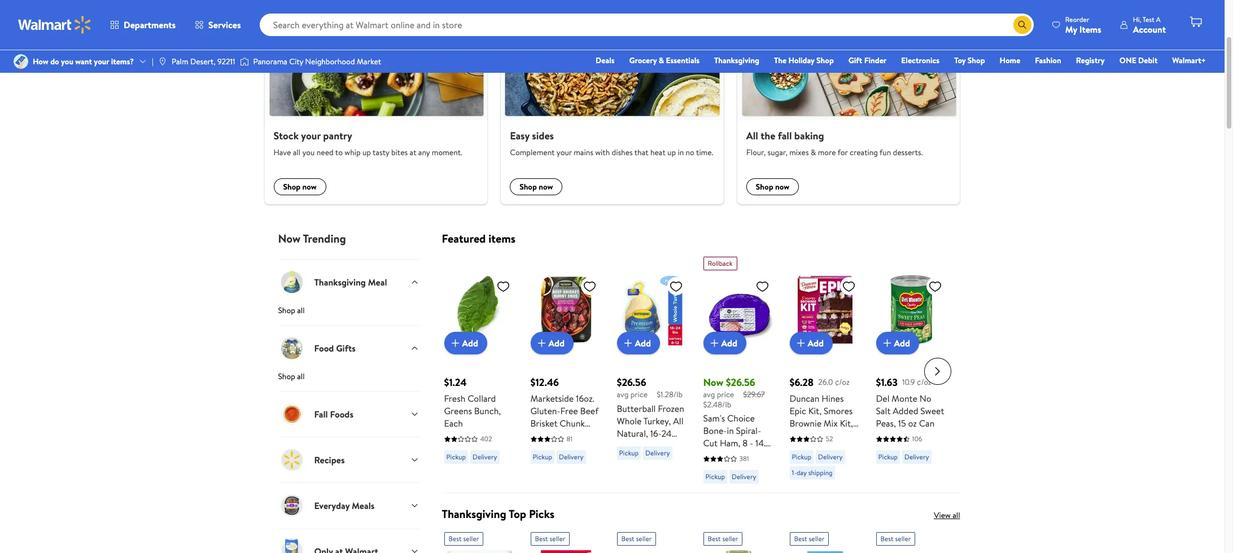 Task type: vqa. For each thing, say whether or not it's contained in the screenshot.
Thanksgiving inside the dropdown button
yes



Task type: describe. For each thing, give the bounding box(es) containing it.
6 seller from the left
[[895, 534, 911, 544]]

6 best from the left
[[881, 534, 894, 544]]

16oz.
[[576, 393, 595, 405]]

deals link
[[591, 54, 620, 67]]

shop now for have
[[283, 181, 317, 193]]

the
[[761, 129, 776, 143]]

panorama
[[253, 56, 287, 67]]

8-
[[662, 440, 670, 452]]

6 best seller from the left
[[881, 534, 911, 544]]

now for baking
[[775, 181, 790, 193]]

now $26.56 avg price
[[703, 376, 756, 401]]

chunk
[[560, 418, 585, 430]]

6 add button from the left
[[876, 332, 919, 355]]

rollback
[[708, 259, 733, 268]]

shop inside stock your pantry list item
[[283, 181, 301, 193]]

4 add from the left
[[721, 337, 738, 350]]

thanksgiving for thanksgiving
[[714, 55, 760, 66]]

all inside stock your pantry have all you need to whip up tasty bites at any moment.
[[293, 147, 300, 158]]

all inside butterball frozen whole turkey, all natural, 16-24 lbs., serves 8-12
[[673, 415, 684, 427]]

delivery down 52
[[818, 453, 843, 462]]

home
[[1000, 55, 1021, 66]]

52
[[826, 434, 833, 444]]

easy sides list item
[[494, 0, 731, 205]]

shop inside all the fall baking list item
[[756, 181, 773, 193]]

walmart image
[[18, 16, 91, 34]]

heat
[[651, 147, 666, 158]]

added
[[893, 405, 919, 418]]

heinz homestyle turkey gravy value size, 18 oz jar image
[[703, 551, 774, 553]]

$1.63 10.9 ¢/oz del monte no salt added sweet peas, 15 oz can
[[876, 376, 945, 430]]

add to cart image for $12.46
[[535, 337, 549, 350]]

shop now for your
[[520, 181, 553, 193]]

whip
[[345, 147, 361, 158]]

deals
[[596, 55, 615, 66]]

10.9
[[902, 377, 915, 388]]

sam's choice bone-in spiral-cut ham, 8 - 14.6 lb image
[[703, 275, 774, 346]]

add for duncan hines epic kit, smores brownie mix kit, 24.16 oz.
[[808, 337, 824, 350]]

your inside stock your pantry have all you need to whip up tasty bites at any moment.
[[301, 129, 321, 143]]

fresh
[[444, 393, 466, 405]]

now for now $26.56 avg price
[[703, 376, 724, 390]]

|
[[152, 56, 154, 67]]

walmart+
[[1173, 55, 1206, 66]]

26.0
[[818, 377, 833, 388]]

$12.46 marketside 16oz. gluten-free beef brisket chunk burnt ends in sauce-naturally smoked
[[531, 376, 599, 467]]

92211
[[217, 56, 235, 67]]

more
[[818, 147, 836, 158]]

add to favorites list, marketside 16oz. gluten-free beef brisket chunk burnt ends in sauce-naturally smoked image
[[583, 280, 597, 294]]

shop all link for meal
[[278, 305, 419, 325]]

easy
[[510, 129, 530, 143]]

naturally
[[557, 442, 593, 455]]

stock your pantry have all you need to whip up tasty bites at any moment.
[[274, 129, 462, 158]]

delivery down the 81
[[559, 453, 584, 462]]

bone-
[[703, 425, 727, 437]]

panorama city neighborhood market
[[253, 56, 381, 67]]

6 add from the left
[[894, 337, 910, 350]]

hines
[[822, 393, 844, 405]]

cart contains 0 items total amount $0.00 image
[[1189, 15, 1203, 29]]

add to favorites list, duncan hines epic kit, smores brownie mix kit, 24.16 oz. image
[[842, 280, 856, 294]]

epic
[[790, 405, 806, 418]]

featured
[[442, 231, 486, 246]]

for
[[838, 147, 848, 158]]

seller for french's original crispy fried onions, 6 oz salad toppings image
[[463, 534, 479, 544]]

add to cart image for $1.63
[[881, 337, 894, 350]]

3 best seller from the left
[[622, 534, 652, 544]]

no
[[920, 393, 932, 405]]

holiday
[[789, 55, 815, 66]]

0 vertical spatial &
[[659, 55, 664, 66]]

butterball frozen whole turkey, all natural, 16-24 lbs., serves 8-12 image
[[617, 275, 688, 346]]

up for complement
[[668, 147, 676, 158]]

delivery down 381
[[732, 472, 757, 482]]

price inside $26.56 avg price
[[631, 389, 648, 401]]

brisket
[[531, 418, 558, 430]]

reorder
[[1066, 14, 1090, 24]]

departments
[[124, 19, 176, 31]]

1 add to cart image from the left
[[622, 337, 635, 350]]

$26.56 inside $26.56 avg price
[[617, 376, 646, 390]]

106
[[912, 434, 922, 444]]

view all
[[934, 510, 960, 521]]

now trending
[[278, 231, 346, 246]]

add to favorites list, sam's choice bone-in spiral-cut ham, 8 - 14.6 lb image
[[756, 280, 769, 294]]

all for gifts shop all 'link'
[[297, 371, 305, 383]]

best for the heinz homestyle turkey gravy value size, 18 oz jar image
[[708, 534, 721, 544]]

grocery & essentials link
[[624, 54, 705, 67]]

add button for $12.46
[[531, 332, 574, 355]]

grocery & essentials
[[629, 55, 700, 66]]

desert,
[[190, 56, 216, 67]]

16-
[[650, 427, 662, 440]]

list containing stock your pantry
[[258, 0, 967, 205]]

greens
[[444, 405, 472, 418]]

neighborhood
[[305, 56, 355, 67]]

need
[[317, 147, 334, 158]]

tasty
[[373, 147, 389, 158]]

up for pantry
[[363, 147, 371, 158]]

product group containing now $26.56
[[703, 253, 774, 489]]

$26.56 avg price
[[617, 376, 648, 401]]

fun
[[880, 147, 891, 158]]

bites
[[391, 147, 408, 158]]

top
[[509, 507, 526, 522]]

any
[[418, 147, 430, 158]]

 image for panorama
[[240, 56, 249, 67]]

avg inside $26.56 avg price
[[617, 389, 629, 401]]

sam's
[[703, 412, 725, 425]]

shop all link for gifts
[[278, 371, 419, 392]]

smoked
[[531, 455, 562, 467]]

french's original crispy fried onions, 6 oz salad toppings image
[[444, 551, 515, 553]]

registry link
[[1071, 54, 1110, 67]]

1 horizontal spatial kit,
[[840, 418, 853, 430]]

one
[[1120, 55, 1137, 66]]

thanksgiving for thanksgiving meal
[[314, 276, 366, 289]]

next slide for product carousel list image
[[924, 358, 951, 385]]

now for your
[[539, 181, 553, 193]]

add to favorites list, del monte no salt added sweet peas, 15 oz can image
[[929, 280, 942, 294]]

one debit
[[1120, 55, 1158, 66]]

items?
[[111, 56, 134, 67]]

sam's choice bone-in spiral- cut ham, 8 - 14.6 lb
[[703, 412, 771, 462]]

price inside now $26.56 avg price
[[717, 389, 734, 401]]

8
[[743, 437, 748, 450]]

palm
[[172, 56, 188, 67]]

mix
[[824, 418, 838, 430]]

hi, test a account
[[1133, 14, 1166, 35]]

home link
[[995, 54, 1026, 67]]

best for mccormick gravy mix - turkey naturally flavored, 0.87 oz gravies image
[[535, 534, 548, 544]]

all for view all link
[[953, 510, 960, 521]]

stock your pantry list item
[[258, 0, 494, 205]]

Search search field
[[260, 14, 1034, 36]]

lb
[[703, 450, 711, 462]]

shop inside "link"
[[968, 55, 985, 66]]

seller for the heinz homestyle turkey gravy value size, 18 oz jar image
[[723, 534, 738, 544]]

$26.56 inside now $26.56 avg price
[[726, 376, 756, 390]]

view all link
[[934, 510, 960, 521]]

product group containing $12.46
[[531, 253, 601, 489]]

all inside all the fall baking flour, sugar, mixes & more for creating fun desserts.
[[747, 129, 758, 143]]

3 seller from the left
[[636, 534, 652, 544]]

product group containing $1.63
[[876, 253, 947, 489]]

fashion link
[[1030, 54, 1067, 67]]

featured items
[[442, 231, 516, 246]]



Task type: locate. For each thing, give the bounding box(es) containing it.
1 add from the left
[[462, 337, 478, 350]]

1 ¢/oz from the left
[[835, 377, 850, 388]]

thanksgiving for thanksgiving top picks
[[442, 507, 506, 522]]

fresh collard greens bunch, each image
[[444, 275, 515, 346]]

0 horizontal spatial now
[[278, 231, 301, 246]]

natural,
[[617, 427, 648, 440]]

list
[[258, 0, 967, 205]]

you right do
[[61, 56, 73, 67]]

everyday
[[314, 500, 350, 512]]

thanksgiving up french's original crispy fried onions, 6 oz salad toppings image
[[442, 507, 506, 522]]

 image
[[14, 54, 28, 69]]

shop all link down thanksgiving meal
[[278, 305, 419, 325]]

best seller for french's original crispy fried onions, 6 oz salad toppings image
[[449, 534, 479, 544]]

fall foods button
[[278, 392, 419, 437]]

gifts
[[336, 342, 356, 355]]

add to cart image up $6.28
[[794, 337, 808, 350]]

now up $2.48/lb
[[703, 376, 724, 390]]

monte
[[892, 393, 918, 405]]

kit, right the mix
[[840, 418, 853, 430]]

0 horizontal spatial kit,
[[809, 405, 822, 418]]

account
[[1133, 23, 1166, 35]]

your right the want
[[94, 56, 109, 67]]

¢/oz inside $1.63 10.9 ¢/oz del monte no salt added sweet peas, 15 oz can
[[917, 377, 932, 388]]

in left spiral-
[[727, 425, 734, 437]]

1-day shipping
[[792, 468, 833, 478]]

gluten-
[[531, 405, 561, 418]]

2 add from the left
[[549, 337, 565, 350]]

best seller for mccormick gravy mix - turkey naturally flavored, 0.87 oz gravies image
[[535, 534, 566, 544]]

2 seller from the left
[[550, 534, 566, 544]]

turkey,
[[644, 415, 671, 427]]

2 horizontal spatial thanksgiving
[[714, 55, 760, 66]]

you inside stock your pantry have all you need to whip up tasty bites at any moment.
[[302, 147, 315, 158]]

stock
[[274, 129, 299, 143]]

add up the $12.46
[[549, 337, 565, 350]]

everyday meals
[[314, 500, 375, 512]]

$2.48/lb
[[703, 399, 732, 410]]

¢/oz for $6.28
[[835, 377, 850, 388]]

at
[[410, 147, 416, 158]]

oz.
[[811, 430, 822, 442]]

add for $1.24
[[462, 337, 478, 350]]

2 shop all link from the top
[[278, 371, 419, 392]]

& right grocery
[[659, 55, 664, 66]]

1 shop all from the top
[[278, 305, 305, 316]]

2 vertical spatial thanksgiving
[[442, 507, 506, 522]]

3 best from the left
[[622, 534, 635, 544]]

price up butterball
[[631, 389, 648, 401]]

the holiday shop link
[[769, 54, 839, 67]]

your inside easy sides complement your mains with dishes that heat up in no time.
[[557, 147, 572, 158]]

oz
[[908, 418, 917, 430]]

now left trending
[[278, 231, 301, 246]]

best for jiffy corn muffin mix, 8.5 oz "image"
[[794, 534, 807, 544]]

delivery
[[646, 448, 670, 458], [473, 453, 497, 462], [559, 453, 584, 462], [818, 453, 843, 462], [905, 453, 929, 462], [732, 472, 757, 482]]

now inside all the fall baking list item
[[775, 181, 790, 193]]

shop inside 'link'
[[817, 55, 834, 66]]

1 seller from the left
[[463, 534, 479, 544]]

0 horizontal spatial $26.56
[[617, 376, 646, 390]]

2 horizontal spatial in
[[727, 425, 734, 437]]

shop now down 'have'
[[283, 181, 317, 193]]

choice
[[727, 412, 755, 425]]

avg
[[617, 389, 629, 401], [703, 389, 715, 401]]

finder
[[864, 55, 887, 66]]

0 horizontal spatial  image
[[158, 57, 167, 66]]

in for marketside
[[576, 430, 583, 442]]

brownie
[[790, 418, 822, 430]]

1-
[[792, 468, 797, 478]]

pickup down lb
[[706, 472, 725, 482]]

fall
[[314, 408, 328, 421]]

1 horizontal spatial add to cart image
[[535, 337, 549, 350]]

1 vertical spatial you
[[302, 147, 315, 158]]

0 horizontal spatial now
[[302, 181, 317, 193]]

add up now $26.56 avg price
[[721, 337, 738, 350]]

marketside 16oz. gluten-free beef brisket chunk burnt ends in sauce-naturally smoked image
[[531, 275, 601, 346]]

best for french's original crispy fried onions, 6 oz salad toppings image
[[449, 534, 462, 544]]

gift
[[849, 55, 863, 66]]

services button
[[185, 11, 251, 38]]

¢/oz right "10.9"
[[917, 377, 932, 388]]

whole
[[617, 415, 642, 427]]

$6.28 26.0 ¢/oz duncan hines epic kit, smores brownie mix kit, 24.16 oz.
[[790, 376, 853, 442]]

in left "no"
[[678, 147, 684, 158]]

2 up from the left
[[668, 147, 676, 158]]

best seller for jiffy corn muffin mix, 8.5 oz "image"
[[794, 534, 825, 544]]

mixes
[[790, 147, 809, 158]]

shop now down the sugar,
[[756, 181, 790, 193]]

add to cart image
[[449, 337, 462, 350], [535, 337, 549, 350], [794, 337, 808, 350]]

easy sides complement your mains with dishes that heat up in no time.
[[510, 129, 713, 158]]

avg inside now $26.56 avg price
[[703, 389, 715, 401]]

now inside easy sides list item
[[539, 181, 553, 193]]

$12.46
[[531, 376, 559, 390]]

1 avg from the left
[[617, 389, 629, 401]]

2 vertical spatial your
[[557, 147, 572, 158]]

seller
[[463, 534, 479, 544], [550, 534, 566, 544], [636, 534, 652, 544], [723, 534, 738, 544], [809, 534, 825, 544], [895, 534, 911, 544]]

1 horizontal spatial &
[[811, 147, 816, 158]]

5 best from the left
[[794, 534, 807, 544]]

product group containing $6.28
[[790, 253, 860, 489]]

one debit link
[[1115, 54, 1163, 67]]

burnt
[[531, 430, 553, 442]]

seller for jiffy corn muffin mix, 8.5 oz "image"
[[809, 534, 825, 544]]

1 vertical spatial shop all
[[278, 371, 305, 383]]

add to cart image for now $26.56
[[708, 337, 721, 350]]

0 horizontal spatial in
[[576, 430, 583, 442]]

up inside stock your pantry have all you need to whip up tasty bites at any moment.
[[363, 147, 371, 158]]

0 vertical spatial all
[[747, 129, 758, 143]]

all the fall baking list item
[[731, 0, 967, 205]]

 image
[[240, 56, 249, 67], [158, 57, 167, 66]]

2 price from the left
[[717, 389, 734, 401]]

add button up $1.24 on the bottom of the page
[[444, 332, 487, 355]]

shop all link down gifts
[[278, 371, 419, 392]]

 image right the | at left
[[158, 57, 167, 66]]

2 add to cart image from the left
[[535, 337, 549, 350]]

services
[[208, 19, 241, 31]]

mains
[[574, 147, 594, 158]]

everyday meals button
[[278, 483, 419, 529]]

2 ¢/oz from the left
[[917, 377, 932, 388]]

0 vertical spatial your
[[94, 56, 109, 67]]

81
[[567, 434, 573, 444]]

add button up "10.9"
[[876, 332, 919, 355]]

now inside now $26.56 avg price
[[703, 376, 724, 390]]

in inside easy sides complement your mains with dishes that heat up in no time.
[[678, 147, 684, 158]]

0 vertical spatial shop all link
[[278, 305, 419, 325]]

4 add button from the left
[[703, 332, 747, 355]]

food gifts button
[[278, 325, 419, 371]]

shop inside easy sides list item
[[520, 181, 537, 193]]

seller for mccormick gravy mix - turkey naturally flavored, 0.87 oz gravies image
[[550, 534, 566, 544]]

add to cart image up the $1.63
[[881, 337, 894, 350]]

a
[[1156, 14, 1161, 24]]

mccormick gravy mix - turkey naturally flavored, 0.87 oz gravies image
[[531, 551, 601, 553]]

2 best seller from the left
[[535, 534, 566, 544]]

1 horizontal spatial add to cart image
[[708, 337, 721, 350]]

2 horizontal spatial add to cart image
[[881, 337, 894, 350]]

1 horizontal spatial now
[[703, 376, 724, 390]]

24
[[662, 427, 672, 440]]

2 add button from the left
[[531, 332, 574, 355]]

peas,
[[876, 418, 896, 430]]

shop now inside stock your pantry list item
[[283, 181, 317, 193]]

now down the sugar,
[[775, 181, 790, 193]]

1 best seller from the left
[[449, 534, 479, 544]]

5 seller from the left
[[809, 534, 825, 544]]

0 horizontal spatial add to cart image
[[622, 337, 635, 350]]

$1.28/lb
[[657, 389, 683, 401]]

¢/oz inside $6.28 26.0 ¢/oz duncan hines epic kit, smores brownie mix kit, 24.16 oz.
[[835, 377, 850, 388]]

1 horizontal spatial ¢/oz
[[917, 377, 932, 388]]

0 horizontal spatial &
[[659, 55, 664, 66]]

2 horizontal spatial add to cart image
[[794, 337, 808, 350]]

fall
[[778, 129, 792, 143]]

jiffy corn muffin mix, 8.5 oz image
[[790, 551, 860, 553]]

ends
[[555, 430, 573, 442]]

3 add from the left
[[635, 337, 651, 350]]

gift finder link
[[844, 54, 892, 67]]

3 shop now from the left
[[756, 181, 790, 193]]

1 now from the left
[[302, 181, 317, 193]]

& inside all the fall baking flour, sugar, mixes & more for creating fun desserts.
[[811, 147, 816, 158]]

& left more
[[811, 147, 816, 158]]

1 shop now from the left
[[283, 181, 317, 193]]

add to cart image up $26.56 avg price
[[622, 337, 635, 350]]

fall foods
[[314, 408, 354, 421]]

thanksgiving inside thanksgiving meal dropdown button
[[314, 276, 366, 289]]

 image right 92211
[[240, 56, 249, 67]]

5 best seller from the left
[[794, 534, 825, 544]]

walmart+ link
[[1168, 54, 1211, 67]]

time.
[[696, 147, 713, 158]]

&
[[659, 55, 664, 66], [811, 147, 816, 158]]

2 horizontal spatial shop now
[[756, 181, 790, 193]]

product group
[[444, 253, 515, 489], [531, 253, 601, 489], [617, 253, 688, 489], [703, 253, 774, 489], [790, 253, 860, 489], [876, 253, 947, 489], [444, 528, 515, 553], [531, 528, 601, 553], [703, 528, 774, 553], [790, 528, 860, 553]]

0 horizontal spatial avg
[[617, 389, 629, 401]]

1 horizontal spatial thanksgiving
[[442, 507, 506, 522]]

1 vertical spatial now
[[703, 376, 724, 390]]

402
[[480, 434, 492, 444]]

shop now for baking
[[756, 181, 790, 193]]

0 horizontal spatial ¢/oz
[[835, 377, 850, 388]]

1 horizontal spatial in
[[678, 147, 684, 158]]

all right 24
[[673, 415, 684, 427]]

your up need in the top left of the page
[[301, 129, 321, 143]]

3 add to cart image from the left
[[881, 337, 894, 350]]

1 vertical spatial all
[[673, 415, 684, 427]]

delivery down 106
[[905, 453, 929, 462]]

pickup down each
[[446, 453, 466, 462]]

1 $26.56 from the left
[[617, 376, 646, 390]]

add up 26.0
[[808, 337, 824, 350]]

0 horizontal spatial you
[[61, 56, 73, 67]]

del
[[876, 393, 890, 405]]

all left the
[[747, 129, 758, 143]]

¢/oz for $1.63
[[917, 377, 932, 388]]

thanksgiving left the
[[714, 55, 760, 66]]

add button for $1.24
[[444, 332, 487, 355]]

1 shop all link from the top
[[278, 305, 419, 325]]

0 horizontal spatial shop now
[[283, 181, 317, 193]]

2 horizontal spatial your
[[557, 147, 572, 158]]

¢/oz right 26.0
[[835, 377, 850, 388]]

2 add to cart image from the left
[[708, 337, 721, 350]]

city
[[289, 56, 303, 67]]

foods
[[330, 408, 354, 421]]

1 horizontal spatial price
[[717, 389, 734, 401]]

0 horizontal spatial up
[[363, 147, 371, 158]]

up inside easy sides complement your mains with dishes that heat up in no time.
[[668, 147, 676, 158]]

3 add button from the left
[[617, 332, 660, 355]]

thanksgiving meal button
[[278, 259, 419, 305]]

add button for duncan hines epic kit, smores brownie mix kit, 24.16 oz.
[[790, 332, 833, 355]]

0 horizontal spatial all
[[673, 415, 684, 427]]

recipes
[[314, 454, 345, 467]]

all for shop all 'link' corresponding to meal
[[297, 305, 305, 316]]

product group containing $1.24
[[444, 253, 515, 489]]

0 vertical spatial thanksgiving
[[714, 55, 760, 66]]

add button up $26.56 avg price
[[617, 332, 660, 355]]

$29.67 $2.48/lb
[[703, 389, 765, 410]]

1 price from the left
[[631, 389, 648, 401]]

1 vertical spatial &
[[811, 147, 816, 158]]

2 now from the left
[[539, 181, 553, 193]]

avg up sam's
[[703, 389, 715, 401]]

best seller for the heinz homestyle turkey gravy value size, 18 oz jar image
[[708, 534, 738, 544]]

food gifts
[[314, 342, 356, 355]]

1 add to cart image from the left
[[449, 337, 462, 350]]

spiral-
[[736, 425, 761, 437]]

1 horizontal spatial shop now
[[520, 181, 553, 193]]

beef
[[580, 405, 599, 418]]

0 horizontal spatial add to cart image
[[449, 337, 462, 350]]

1 horizontal spatial your
[[301, 129, 321, 143]]

1 add button from the left
[[444, 332, 487, 355]]

1 vertical spatial shop all link
[[278, 371, 419, 392]]

0 horizontal spatial price
[[631, 389, 648, 401]]

shop now inside easy sides list item
[[520, 181, 553, 193]]

1 up from the left
[[363, 147, 371, 158]]

$26.56 up butterball
[[617, 376, 646, 390]]

toy shop link
[[949, 54, 990, 67]]

now for now trending
[[278, 231, 301, 246]]

kit, right the epic
[[809, 405, 822, 418]]

4 best from the left
[[708, 534, 721, 544]]

pickup up day
[[792, 453, 812, 462]]

add button for butterball frozen whole turkey, all natural, 16-24 lbs., serves 8-12
[[617, 332, 660, 355]]

avg up butterball
[[617, 389, 629, 401]]

3 add to cart image from the left
[[794, 337, 808, 350]]

1 vertical spatial your
[[301, 129, 321, 143]]

1 horizontal spatial $26.56
[[726, 376, 756, 390]]

best seller
[[449, 534, 479, 544], [535, 534, 566, 544], [622, 534, 652, 544], [708, 534, 738, 544], [794, 534, 825, 544], [881, 534, 911, 544]]

add button up $6.28
[[790, 332, 833, 355]]

1 horizontal spatial  image
[[240, 56, 249, 67]]

pickup down natural,
[[619, 448, 639, 458]]

now
[[302, 181, 317, 193], [539, 181, 553, 193], [775, 181, 790, 193]]

add button up now $26.56 avg price
[[703, 332, 747, 355]]

in inside the sam's choice bone-in spiral- cut ham, 8 - 14.6 lb
[[727, 425, 734, 437]]

 image for palm
[[158, 57, 167, 66]]

search icon image
[[1018, 20, 1027, 29]]

pickup down peas,
[[878, 453, 898, 462]]

$1.63
[[876, 376, 898, 390]]

price up sam's
[[717, 389, 734, 401]]

add to favorites list, butterball frozen whole turkey, all natural, 16-24 lbs., serves 8-12 image
[[670, 280, 683, 294]]

add to cart image up the $12.46
[[535, 337, 549, 350]]

duncan hines epic kit, smores brownie mix kit, 24.16 oz. image
[[790, 275, 860, 346]]

items
[[489, 231, 516, 246]]

0 horizontal spatial thanksgiving
[[314, 276, 366, 289]]

add to favorites list, fresh collard greens bunch, each image
[[497, 280, 510, 294]]

0 vertical spatial now
[[278, 231, 301, 246]]

$26.56 up $2.48/lb
[[726, 376, 756, 390]]

you left need in the top left of the page
[[302, 147, 315, 158]]

shop now down 'complement'
[[520, 181, 553, 193]]

5 add button from the left
[[790, 332, 833, 355]]

now down need in the top left of the page
[[302, 181, 317, 193]]

with
[[595, 147, 610, 158]]

2 horizontal spatial now
[[775, 181, 790, 193]]

collard
[[468, 393, 496, 405]]

2 $26.56 from the left
[[726, 376, 756, 390]]

add to cart image up now $26.56 avg price
[[708, 337, 721, 350]]

$1.24
[[444, 376, 467, 390]]

2 shop all from the top
[[278, 371, 305, 383]]

free
[[561, 405, 578, 418]]

delivery down 402 at the bottom
[[473, 453, 497, 462]]

in inside $12.46 marketside 16oz. gluten-free beef brisket chunk burnt ends in sauce-naturally smoked
[[576, 430, 583, 442]]

add for butterball frozen whole turkey, all natural, 16-24 lbs., serves 8-12
[[635, 337, 651, 350]]

$1.24 fresh collard greens bunch, each
[[444, 376, 501, 430]]

1 vertical spatial thanksgiving
[[314, 276, 366, 289]]

now for have
[[302, 181, 317, 193]]

Walmart Site-Wide search field
[[260, 14, 1034, 36]]

in for sides
[[678, 147, 684, 158]]

0 horizontal spatial your
[[94, 56, 109, 67]]

1 horizontal spatial all
[[747, 129, 758, 143]]

4 seller from the left
[[723, 534, 738, 544]]

up right heat
[[668, 147, 676, 158]]

1 horizontal spatial avg
[[703, 389, 715, 401]]

1 horizontal spatial now
[[539, 181, 553, 193]]

1 horizontal spatial you
[[302, 147, 315, 158]]

12
[[670, 440, 678, 452]]

del monte no salt added sweet peas, 15 oz can image
[[876, 275, 947, 346]]

hi,
[[1133, 14, 1142, 24]]

add to cart image for $1.24
[[449, 337, 462, 350]]

up right whip
[[363, 147, 371, 158]]

2 shop now from the left
[[520, 181, 553, 193]]

add for $12.46
[[549, 337, 565, 350]]

now inside stock your pantry list item
[[302, 181, 317, 193]]

add up $1.24 on the bottom of the page
[[462, 337, 478, 350]]

0 vertical spatial you
[[61, 56, 73, 67]]

delivery left 12
[[646, 448, 670, 458]]

add button up the $12.46
[[531, 332, 574, 355]]

pickup
[[619, 448, 639, 458], [446, 453, 466, 462], [533, 453, 552, 462], [792, 453, 812, 462], [878, 453, 898, 462], [706, 472, 725, 482]]

add to cart image up $1.24 on the bottom of the page
[[449, 337, 462, 350]]

thanksgiving meal
[[314, 276, 387, 289]]

registry
[[1076, 55, 1105, 66]]

electronics
[[902, 55, 940, 66]]

add up "10.9"
[[894, 337, 910, 350]]

1 best from the left
[[449, 534, 462, 544]]

thanksgiving inside 'thanksgiving' link
[[714, 55, 760, 66]]

3 now from the left
[[775, 181, 790, 193]]

2 avg from the left
[[703, 389, 715, 401]]

4 best seller from the left
[[708, 534, 738, 544]]

product group containing $26.56
[[617, 253, 688, 489]]

add up $26.56 avg price
[[635, 337, 651, 350]]

shop all for food gifts
[[278, 371, 305, 383]]

5 add from the left
[[808, 337, 824, 350]]

0 vertical spatial shop all
[[278, 305, 305, 316]]

pickup down burnt
[[533, 453, 552, 462]]

all the fall baking flour, sugar, mixes & more for creating fun desserts.
[[747, 129, 923, 158]]

reorder my items
[[1066, 14, 1102, 35]]

now down 'complement'
[[539, 181, 553, 193]]

thanksgiving left meal
[[314, 276, 366, 289]]

shop now inside all the fall baking list item
[[756, 181, 790, 193]]

add to cart image
[[622, 337, 635, 350], [708, 337, 721, 350], [881, 337, 894, 350]]

1 horizontal spatial up
[[668, 147, 676, 158]]

shop all for thanksgiving meal
[[278, 305, 305, 316]]

2 best from the left
[[535, 534, 548, 544]]

381
[[740, 454, 749, 464]]

butterball
[[617, 403, 656, 415]]

in right the 81
[[576, 430, 583, 442]]

cut
[[703, 437, 718, 450]]

the holiday shop
[[774, 55, 834, 66]]

your left mains
[[557, 147, 572, 158]]



